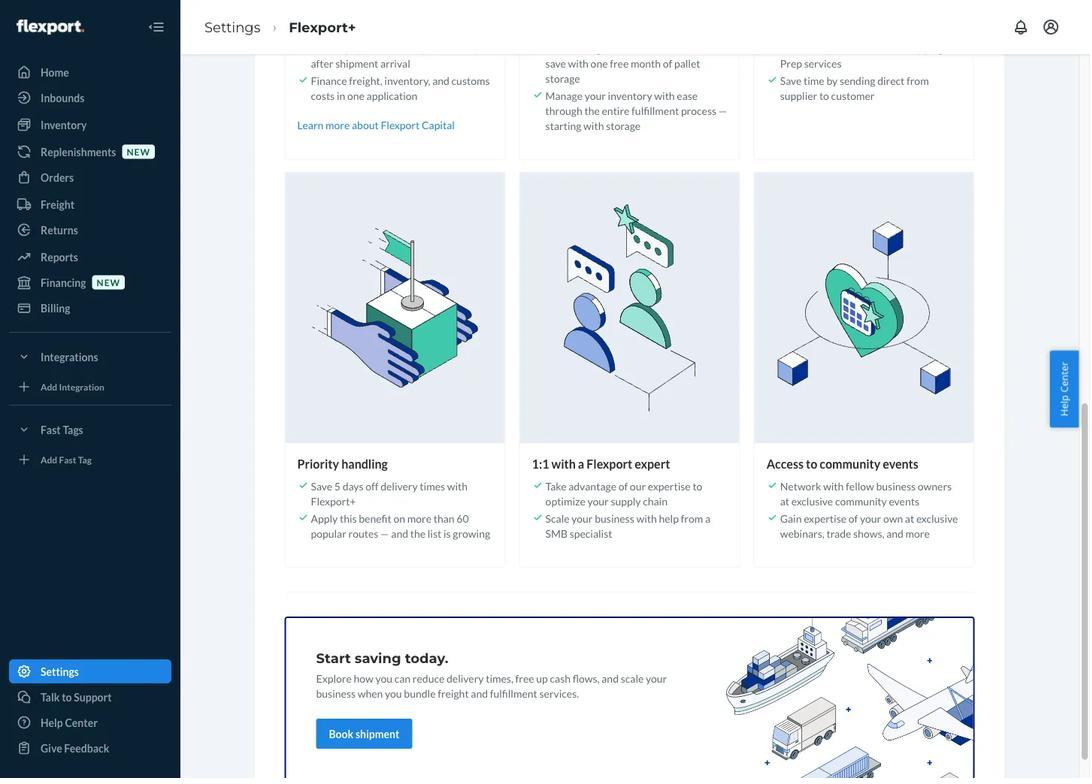 Task type: vqa. For each thing, say whether or not it's contained in the screenshot.


Task type: describe. For each thing, give the bounding box(es) containing it.
inventory
[[41, 118, 87, 131]]

help center inside button
[[1057, 362, 1071, 417]]

business inside take advantage of our expertise to optimize your supply chain scale your business with help from a smb specialist
[[595, 512, 634, 525]]

0 vertical spatial at
[[780, 495, 790, 508]]

book shipment link
[[316, 719, 412, 749]]

tags
[[63, 424, 83, 436]]

and up "pallet" on the top right of the page
[[693, 42, 710, 54]]

gain
[[780, 512, 802, 525]]

delivery inside save 5 days off delivery times with flexport+ apply this benefit on more than 60 popular routes — and the list is growing
[[381, 480, 418, 493]]

0 horizontal spatial center
[[65, 717, 98, 730]]

returns link
[[9, 218, 171, 242]]

center inside button
[[1057, 362, 1071, 393]]

home
[[41, 66, 69, 79]]

flexport for capital
[[381, 118, 420, 131]]

returns
[[41, 224, 78, 236]]

and left scale
[[602, 672, 619, 685]]

popular
[[311, 527, 347, 540]]

0 vertical spatial you
[[376, 672, 393, 685]]

0 vertical spatial events
[[883, 457, 919, 471]]

with down bundle
[[568, 57, 589, 69]]

1 vertical spatial you
[[385, 687, 402, 700]]

payment
[[346, 42, 386, 54]]

of inside take advantage of our expertise to optimize your supply chain scale your business with help from a smb specialist
[[619, 480, 628, 493]]

services.
[[539, 687, 579, 700]]

start
[[316, 650, 351, 667]]

help center link
[[9, 711, 171, 735]]

shipment inside button
[[356, 728, 400, 741]]

days inside save 5 days off delivery times with flexport+ apply this benefit on more than 60 popular routes — and the list is growing
[[343, 480, 364, 493]]

per
[[826, 42, 842, 54]]

optimize
[[546, 495, 586, 508]]

to up network
[[806, 457, 818, 471]]

own
[[883, 512, 903, 525]]

freight link
[[9, 192, 171, 217]]

give feedback button
[[9, 737, 171, 761]]

1 vertical spatial storage
[[606, 119, 641, 132]]

integrations button
[[9, 345, 171, 369]]

settings link inside breadcrumbs navigation
[[205, 19, 260, 35]]

smb
[[546, 527, 568, 540]]

through
[[546, 104, 583, 117]]

of for at
[[849, 512, 858, 525]]

your up specialist
[[572, 512, 593, 525]]

on inside save $.10 per label on fba shipping prep services save time by sending direct from supplier to customer
[[868, 42, 880, 54]]

inventory,
[[384, 74, 430, 87]]

growing
[[453, 527, 490, 540]]

can
[[395, 672, 411, 685]]

1 horizontal spatial exclusive
[[916, 512, 958, 525]]

reports
[[41, 251, 78, 264]]

a inside take advantage of our expertise to optimize your supply chain scale your business with help from a smb specialist
[[705, 512, 711, 525]]

to inside take advantage of our expertise to optimize your supply chain scale your business with help from a smb specialist
[[693, 480, 703, 493]]

to inside extend payment terms up to 120 days after shipment arrival finance freight, inventory, and customs costs in one application
[[430, 42, 440, 54]]

delivery inside start saving today. explore how you can reduce delivery times, free up cash flows, and scale your business when you bundle freight and fulfillment services.
[[447, 672, 484, 685]]

2 horizontal spatial —
[[719, 104, 727, 117]]

add for add integration
[[41, 382, 57, 392]]

than
[[434, 512, 455, 525]]

bundle freight and fulfillment — and save with one free month of pallet storage manage your inventory with ease through the entire fulfillment process — starting with storage
[[546, 42, 727, 132]]

0 vertical spatial community
[[820, 457, 881, 471]]

talk to support
[[41, 691, 112, 704]]

new for replenishments
[[127, 146, 150, 157]]

about
[[352, 118, 379, 131]]

entire
[[602, 104, 630, 117]]

inbounds
[[41, 91, 84, 104]]

start saving today. explore how you can reduce delivery times, free up cash flows, and scale your business when you bundle freight and fulfillment services.
[[316, 650, 667, 700]]

inventory
[[608, 89, 652, 102]]

list
[[428, 527, 442, 540]]

talk to support button
[[9, 686, 171, 710]]

freight inside bundle freight and fulfillment — and save with one free month of pallet storage manage your inventory with ease through the entire fulfillment process — starting with storage
[[580, 42, 611, 54]]

fast tags button
[[9, 418, 171, 442]]

0 horizontal spatial more
[[326, 118, 350, 131]]

learn more about flexport capital
[[297, 118, 455, 131]]

60
[[457, 512, 469, 525]]

orders link
[[9, 165, 171, 189]]

terms
[[388, 42, 415, 54]]

customs
[[452, 74, 490, 87]]

inbounds link
[[9, 86, 171, 110]]

owners
[[918, 480, 952, 493]]

your inside bundle freight and fulfillment — and save with one free month of pallet storage manage your inventory with ease through the entire fulfillment process — starting with storage
[[585, 89, 606, 102]]

fulfillment inside start saving today. explore how you can reduce delivery times, free up cash flows, and scale your business when you bundle freight and fulfillment services.
[[490, 687, 537, 700]]

open account menu image
[[1042, 18, 1060, 36]]

handling
[[341, 457, 388, 471]]

learn more about flexport capital link
[[297, 118, 455, 131]]

1 vertical spatial save
[[780, 74, 802, 87]]

billing link
[[9, 296, 171, 320]]

priority handling
[[297, 457, 388, 471]]

5
[[334, 480, 341, 493]]

services
[[804, 57, 842, 69]]

the inside bundle freight and fulfillment — and save with one free month of pallet storage manage your inventory with ease through the entire fulfillment process — starting with storage
[[585, 104, 600, 117]]

with right 1:1
[[552, 457, 576, 471]]

one inside bundle freight and fulfillment — and save with one free month of pallet storage manage your inventory with ease through the entire fulfillment process — starting with storage
[[591, 57, 608, 69]]

sending
[[840, 74, 876, 87]]

in
[[337, 89, 345, 102]]

0 vertical spatial fulfillment
[[633, 42, 680, 54]]

capital
[[422, 118, 455, 131]]

1 vertical spatial help
[[41, 717, 63, 730]]

ease
[[677, 89, 698, 102]]

manage
[[546, 89, 583, 102]]

0 horizontal spatial settings link
[[9, 660, 171, 684]]

learn
[[297, 118, 324, 131]]

flows,
[[573, 672, 600, 685]]

flexport+ inside save 5 days off delivery times with flexport+ apply this benefit on more than 60 popular routes — and the list is growing
[[311, 495, 356, 508]]

with inside save 5 days off delivery times with flexport+ apply this benefit on more than 60 popular routes — and the list is growing
[[447, 480, 468, 493]]

free inside bundle freight and fulfillment — and save with one free month of pallet storage manage your inventory with ease through the entire fulfillment process — starting with storage
[[610, 57, 629, 69]]

your down advantage
[[588, 495, 609, 508]]

flexport logo image
[[17, 20, 84, 35]]

add integration link
[[9, 375, 171, 399]]

with down 'entire'
[[584, 119, 604, 132]]

one inside extend payment terms up to 120 days after shipment arrival finance freight, inventory, and customs costs in one application
[[347, 89, 365, 102]]

business inside network with fellow business owners at exclusive community events gain expertise of your own at exclusive webinars, trade shows, and more
[[876, 480, 916, 493]]

apply
[[311, 512, 338, 525]]

1:1
[[532, 457, 549, 471]]

help inside button
[[1057, 396, 1071, 417]]

save
[[546, 57, 566, 69]]

free inside start saving today. explore how you can reduce delivery times, free up cash flows, and scale your business when you bundle freight and fulfillment services.
[[515, 672, 534, 685]]

give feedback
[[41, 742, 109, 755]]

priority
[[297, 457, 339, 471]]

save for save $.10 per label on fba shipping prep services save time by sending direct from supplier to customer
[[780, 42, 802, 54]]

expertise inside network with fellow business owners at exclusive community events gain expertise of your own at exclusive webinars, trade shows, and more
[[804, 512, 847, 525]]

billing
[[41, 302, 70, 315]]

chain
[[643, 495, 668, 508]]

your inside network with fellow business owners at exclusive community events gain expertise of your own at exclusive webinars, trade shows, and more
[[860, 512, 881, 525]]

supplier
[[780, 89, 817, 102]]

and inside network with fellow business owners at exclusive community events gain expertise of your own at exclusive webinars, trade shows, and more
[[887, 527, 904, 540]]

inventory link
[[9, 113, 171, 137]]

and up inventory at the top
[[613, 42, 631, 54]]

close navigation image
[[147, 18, 165, 36]]

feedback
[[64, 742, 109, 755]]

access to community events
[[767, 457, 919, 471]]

take advantage of our expertise to optimize your supply chain scale your business with help from a smb specialist
[[546, 480, 711, 540]]

and inside extend payment terms up to 120 days after shipment arrival finance freight, inventory, and customs costs in one application
[[432, 74, 450, 87]]



Task type: locate. For each thing, give the bounding box(es) containing it.
you left can at the left of page
[[376, 672, 393, 685]]

add down 'fast tags'
[[41, 454, 57, 465]]

— inside save 5 days off delivery times with flexport+ apply this benefit on more than 60 popular routes — and the list is growing
[[381, 527, 389, 540]]

at
[[780, 495, 790, 508], [905, 512, 914, 525]]

0 horizontal spatial on
[[394, 512, 405, 525]]

routes
[[349, 527, 379, 540]]

2 vertical spatial more
[[906, 527, 930, 540]]

1 vertical spatial fast
[[59, 454, 76, 465]]

1 horizontal spatial help center
[[1057, 362, 1071, 417]]

0 vertical spatial more
[[326, 118, 350, 131]]

on inside save 5 days off delivery times with flexport+ apply this benefit on more than 60 popular routes — and the list is growing
[[394, 512, 405, 525]]

settings link
[[205, 19, 260, 35], [9, 660, 171, 684]]

at up gain
[[780, 495, 790, 508]]

reduce
[[413, 672, 445, 685]]

integrations
[[41, 351, 98, 364]]

—
[[682, 42, 691, 54], [719, 104, 727, 117], [381, 527, 389, 540]]

add inside add fast tag link
[[41, 454, 57, 465]]

to down by
[[819, 89, 829, 102]]

1 vertical spatial the
[[410, 527, 426, 540]]

0 horizontal spatial help center
[[41, 717, 98, 730]]

flexport+ inside breadcrumbs navigation
[[289, 19, 356, 35]]

and left customs
[[432, 74, 450, 87]]

give
[[41, 742, 62, 755]]

fulfillment down times,
[[490, 687, 537, 700]]

prep
[[780, 57, 802, 69]]

add integration
[[41, 382, 104, 392]]

book shipment
[[329, 728, 400, 741]]

0 vertical spatial freight
[[580, 42, 611, 54]]

1 horizontal spatial new
[[127, 146, 150, 157]]

business
[[876, 480, 916, 493], [595, 512, 634, 525], [316, 687, 356, 700]]

webinars,
[[780, 527, 825, 540]]

more right shows,
[[906, 527, 930, 540]]

1:1 with a flexport expert
[[532, 457, 670, 471]]

after
[[311, 57, 333, 69]]

fellow
[[846, 480, 874, 493]]

costs
[[311, 89, 335, 102]]

and inside save 5 days off delivery times with flexport+ apply this benefit on more than 60 popular routes — and the list is growing
[[391, 527, 408, 540]]

talk
[[41, 691, 60, 704]]

— down benefit
[[381, 527, 389, 540]]

freight down 'reduce'
[[438, 687, 469, 700]]

cash
[[550, 672, 571, 685]]

fast tags
[[41, 424, 83, 436]]

events up owners
[[883, 457, 919, 471]]

1 horizontal spatial days
[[463, 42, 484, 54]]

days right 5
[[343, 480, 364, 493]]

your up shows,
[[860, 512, 881, 525]]

exclusive down owners
[[916, 512, 958, 525]]

saving
[[355, 650, 401, 667]]

0 vertical spatial help center
[[1057, 362, 1071, 417]]

off
[[366, 480, 379, 493]]

flexport+ up extend
[[289, 19, 356, 35]]

1 vertical spatial of
[[619, 480, 628, 493]]

your inside start saving today. explore how you can reduce delivery times, free up cash flows, and scale your business when you bundle freight and fulfillment services.
[[646, 672, 667, 685]]

expertise
[[648, 480, 691, 493], [804, 512, 847, 525]]

orders
[[41, 171, 74, 184]]

1 vertical spatial free
[[515, 672, 534, 685]]

arrival
[[380, 57, 410, 69]]

1 vertical spatial days
[[343, 480, 364, 493]]

0 vertical spatial of
[[663, 57, 672, 69]]

scale
[[621, 672, 644, 685]]

0 horizontal spatial a
[[578, 457, 584, 471]]

extend payment terms up to 120 days after shipment arrival finance freight, inventory, and customs costs in one application
[[311, 42, 490, 102]]

fulfillment up month
[[633, 42, 680, 54]]

1 vertical spatial flexport
[[587, 457, 633, 471]]

to inside save $.10 per label on fba shipping prep services save time by sending direct from supplier to customer
[[819, 89, 829, 102]]

fast left tag at the left bottom of the page
[[59, 454, 76, 465]]

storage down 'entire'
[[606, 119, 641, 132]]

your up 'entire'
[[585, 89, 606, 102]]

0 horizontal spatial —
[[381, 527, 389, 540]]

more up list
[[407, 512, 432, 525]]

tag
[[78, 454, 92, 465]]

0 vertical spatial the
[[585, 104, 600, 117]]

community inside network with fellow business owners at exclusive community events gain expertise of your own at exclusive webinars, trade shows, and more
[[835, 495, 887, 508]]

from right 'help'
[[681, 512, 703, 525]]

business up own on the right of the page
[[876, 480, 916, 493]]

times,
[[486, 672, 513, 685]]

2 vertical spatial fulfillment
[[490, 687, 537, 700]]

days inside extend payment terms up to 120 days after shipment arrival finance freight, inventory, and customs costs in one application
[[463, 42, 484, 54]]

trade
[[827, 527, 851, 540]]

up inside extend payment terms up to 120 days after shipment arrival finance freight, inventory, and customs costs in one application
[[417, 42, 428, 54]]

save for save 5 days off delivery times with flexport+ apply this benefit on more than 60 popular routes — and the list is growing
[[311, 480, 332, 493]]

0 horizontal spatial new
[[97, 277, 120, 288]]

bundle
[[546, 42, 578, 54]]

flexport+ down 5
[[311, 495, 356, 508]]

1 horizontal spatial a
[[705, 512, 711, 525]]

shipment down payment
[[336, 57, 378, 69]]

0 horizontal spatial business
[[316, 687, 356, 700]]

a up advantage
[[578, 457, 584, 471]]

save up prep
[[780, 42, 802, 54]]

120
[[442, 42, 461, 54]]

to right talk
[[62, 691, 72, 704]]

with right times
[[447, 480, 468, 493]]

0 vertical spatial days
[[463, 42, 484, 54]]

fulfillment down inventory at the top
[[632, 104, 679, 117]]

times
[[420, 480, 445, 493]]

0 vertical spatial expertise
[[648, 480, 691, 493]]

2 vertical spatial business
[[316, 687, 356, 700]]

freight
[[580, 42, 611, 54], [438, 687, 469, 700]]

on right benefit
[[394, 512, 405, 525]]

2 add from the top
[[41, 454, 57, 465]]

1 vertical spatial settings link
[[9, 660, 171, 684]]

0 vertical spatial add
[[41, 382, 57, 392]]

— right process
[[719, 104, 727, 117]]

expertise up trade
[[804, 512, 847, 525]]

breadcrumbs navigation
[[192, 5, 368, 49]]

and down times,
[[471, 687, 488, 700]]

2 horizontal spatial business
[[876, 480, 916, 493]]

1 horizontal spatial more
[[407, 512, 432, 525]]

0 horizontal spatial storage
[[546, 72, 580, 85]]

settings inside breadcrumbs navigation
[[205, 19, 260, 35]]

new down reports link
[[97, 277, 120, 288]]

today.
[[405, 650, 448, 667]]

0 horizontal spatial one
[[347, 89, 365, 102]]

0 horizontal spatial help
[[41, 717, 63, 730]]

1 horizontal spatial settings link
[[205, 19, 260, 35]]

save left 5
[[311, 480, 332, 493]]

1 vertical spatial flexport+
[[311, 495, 356, 508]]

events up own on the right of the page
[[889, 495, 920, 508]]

to right our
[[693, 480, 703, 493]]

0 vertical spatial —
[[682, 42, 691, 54]]

0 horizontal spatial freight
[[438, 687, 469, 700]]

add inside add integration link
[[41, 382, 57, 392]]

delivery left times,
[[447, 672, 484, 685]]

1 horizontal spatial of
[[663, 57, 672, 69]]

with inside take advantage of our expertise to optimize your supply chain scale your business with help from a smb specialist
[[636, 512, 657, 525]]

new up orders link
[[127, 146, 150, 157]]

home link
[[9, 60, 171, 84]]

1 horizontal spatial flexport
[[587, 457, 633, 471]]

free right times,
[[515, 672, 534, 685]]

more inside network with fellow business owners at exclusive community events gain expertise of your own at exclusive webinars, trade shows, and more
[[906, 527, 930, 540]]

replenishments
[[41, 145, 116, 158]]

business inside start saving today. explore how you can reduce delivery times, free up cash flows, and scale your business when you bundle freight and fulfillment services.
[[316, 687, 356, 700]]

0 horizontal spatial days
[[343, 480, 364, 493]]

events inside network with fellow business owners at exclusive community events gain expertise of your own at exclusive webinars, trade shows, and more
[[889, 495, 920, 508]]

2 horizontal spatial of
[[849, 512, 858, 525]]

1 horizontal spatial one
[[591, 57, 608, 69]]

expertise inside take advantage of our expertise to optimize your supply chain scale your business with help from a smb specialist
[[648, 480, 691, 493]]

with down access to community events
[[823, 480, 844, 493]]

0 horizontal spatial settings
[[41, 666, 79, 679]]

0 vertical spatial settings
[[205, 19, 260, 35]]

1 vertical spatial on
[[394, 512, 405, 525]]

you
[[376, 672, 393, 685], [385, 687, 402, 700]]

0 horizontal spatial flexport
[[381, 118, 420, 131]]

network
[[780, 480, 821, 493]]

1 vertical spatial from
[[681, 512, 703, 525]]

with inside network with fellow business owners at exclusive community events gain expertise of your own at exclusive webinars, trade shows, and more
[[823, 480, 844, 493]]

1 horizontal spatial center
[[1057, 362, 1071, 393]]

one right "save"
[[591, 57, 608, 69]]

save inside save 5 days off delivery times with flexport+ apply this benefit on more than 60 popular routes — and the list is growing
[[311, 480, 332, 493]]

from inside save $.10 per label on fba shipping prep services save time by sending direct from supplier to customer
[[907, 74, 929, 87]]

business down supply
[[595, 512, 634, 525]]

new
[[127, 146, 150, 157], [97, 277, 120, 288]]

0 vertical spatial up
[[417, 42, 428, 54]]

1 vertical spatial freight
[[438, 687, 469, 700]]

starting
[[546, 119, 582, 132]]

1 horizontal spatial business
[[595, 512, 634, 525]]

from right direct
[[907, 74, 929, 87]]

1 horizontal spatial storage
[[606, 119, 641, 132]]

open notifications image
[[1012, 18, 1030, 36]]

explore
[[316, 672, 352, 685]]

and down own on the right of the page
[[887, 527, 904, 540]]

save 5 days off delivery times with flexport+ apply this benefit on more than 60 popular routes — and the list is growing
[[311, 480, 490, 540]]

flexport+ link
[[289, 19, 356, 35]]

0 vertical spatial free
[[610, 57, 629, 69]]

to
[[430, 42, 440, 54], [819, 89, 829, 102], [806, 457, 818, 471], [693, 480, 703, 493], [62, 691, 72, 704]]

save
[[780, 42, 802, 54], [780, 74, 802, 87], [311, 480, 332, 493]]

0 horizontal spatial up
[[417, 42, 428, 54]]

bundle
[[404, 687, 436, 700]]

application
[[367, 89, 418, 102]]

0 vertical spatial center
[[1057, 362, 1071, 393]]

flexport down application
[[381, 118, 420, 131]]

1 vertical spatial center
[[65, 717, 98, 730]]

expertise up chain
[[648, 480, 691, 493]]

0 horizontal spatial from
[[681, 512, 703, 525]]

supply
[[611, 495, 641, 508]]

up inside start saving today. explore how you can reduce delivery times, free up cash flows, and scale your business when you bundle freight and fulfillment services.
[[536, 672, 548, 685]]

fast
[[41, 424, 61, 436], [59, 454, 76, 465]]

the left 'entire'
[[585, 104, 600, 117]]

on
[[868, 42, 880, 54], [394, 512, 405, 525]]

1 vertical spatial fulfillment
[[632, 104, 679, 117]]

process
[[681, 104, 717, 117]]

our
[[630, 480, 646, 493]]

2 vertical spatial save
[[311, 480, 332, 493]]

1 horizontal spatial freight
[[580, 42, 611, 54]]

take
[[546, 480, 567, 493]]

of for and
[[663, 57, 672, 69]]

fulfillment
[[633, 42, 680, 54], [632, 104, 679, 117], [490, 687, 537, 700]]

customer
[[831, 89, 875, 102]]

your right scale
[[646, 672, 667, 685]]

2 vertical spatial —
[[381, 527, 389, 540]]

delivery
[[381, 480, 418, 493], [447, 672, 484, 685]]

of up trade
[[849, 512, 858, 525]]

of inside bundle freight and fulfillment — and save with one free month of pallet storage manage your inventory with ease through the entire fulfillment process — starting with storage
[[663, 57, 672, 69]]

how
[[354, 672, 374, 685]]

from inside take advantage of our expertise to optimize your supply chain scale your business with help from a smb specialist
[[681, 512, 703, 525]]

0 vertical spatial a
[[578, 457, 584, 471]]

business down explore
[[316, 687, 356, 700]]

0 horizontal spatial at
[[780, 495, 790, 508]]

1 add from the top
[[41, 382, 57, 392]]

save $.10 per label on fba shipping prep services save time by sending direct from supplier to customer
[[780, 42, 944, 102]]

exclusive down network
[[792, 495, 833, 508]]

a right 'help'
[[705, 512, 711, 525]]

1 vertical spatial new
[[97, 277, 120, 288]]

1 horizontal spatial free
[[610, 57, 629, 69]]

0 vertical spatial on
[[868, 42, 880, 54]]

community down fellow
[[835, 495, 887, 508]]

reports link
[[9, 245, 171, 269]]

community
[[820, 457, 881, 471], [835, 495, 887, 508]]

fast left the tags
[[41, 424, 61, 436]]

expert
[[635, 457, 670, 471]]

add left the integration
[[41, 382, 57, 392]]

with down chain
[[636, 512, 657, 525]]

at right own on the right of the page
[[905, 512, 914, 525]]

1 horizontal spatial expertise
[[804, 512, 847, 525]]

freight right bundle
[[580, 42, 611, 54]]

new for financing
[[97, 277, 120, 288]]

advantage
[[569, 480, 617, 493]]

1 horizontal spatial settings
[[205, 19, 260, 35]]

freight,
[[349, 74, 382, 87]]

0 vertical spatial from
[[907, 74, 929, 87]]

0 vertical spatial shipment
[[336, 57, 378, 69]]

flexport for expert
[[587, 457, 633, 471]]

freight inside start saving today. explore how you can reduce delivery times, free up cash flows, and scale your business when you bundle freight and fulfillment services.
[[438, 687, 469, 700]]

1 vertical spatial at
[[905, 512, 914, 525]]

0 vertical spatial delivery
[[381, 480, 418, 493]]

shipment inside extend payment terms up to 120 days after shipment arrival finance freight, inventory, and customs costs in one application
[[336, 57, 378, 69]]

more right learn
[[326, 118, 350, 131]]

1 vertical spatial business
[[595, 512, 634, 525]]

$.10
[[804, 42, 824, 54]]

up left cash
[[536, 672, 548, 685]]

1 vertical spatial community
[[835, 495, 887, 508]]

month
[[631, 57, 661, 69]]

exclusive
[[792, 495, 833, 508], [916, 512, 958, 525]]

0 vertical spatial new
[[127, 146, 150, 157]]

1 horizontal spatial delivery
[[447, 672, 484, 685]]

delivery right off
[[381, 480, 418, 493]]

days right 120
[[463, 42, 484, 54]]

flexport up advantage
[[587, 457, 633, 471]]

0 vertical spatial exclusive
[[792, 495, 833, 508]]

network with fellow business owners at exclusive community events gain expertise of your own at exclusive webinars, trade shows, and more
[[780, 480, 958, 540]]

0 horizontal spatial exclusive
[[792, 495, 833, 508]]

shows,
[[853, 527, 885, 540]]

to inside button
[[62, 691, 72, 704]]

you down can at the left of page
[[385, 687, 402, 700]]

fba
[[882, 42, 902, 54]]

label
[[844, 42, 866, 54]]

the left list
[[410, 527, 426, 540]]

0 vertical spatial business
[[876, 480, 916, 493]]

shipment right book
[[356, 728, 400, 741]]

— up "pallet" on the top right of the page
[[682, 42, 691, 54]]

community up fellow
[[820, 457, 881, 471]]

to left 120
[[430, 42, 440, 54]]

0 horizontal spatial delivery
[[381, 480, 418, 493]]

1 vertical spatial add
[[41, 454, 57, 465]]

of left "pallet" on the top right of the page
[[663, 57, 672, 69]]

from
[[907, 74, 929, 87], [681, 512, 703, 525]]

with left ease
[[654, 89, 675, 102]]

free
[[610, 57, 629, 69], [515, 672, 534, 685]]

1 vertical spatial up
[[536, 672, 548, 685]]

help
[[659, 512, 679, 525]]

one right in
[[347, 89, 365, 102]]

on left fba
[[868, 42, 880, 54]]

of inside network with fellow business owners at exclusive community events gain expertise of your own at exclusive webinars, trade shows, and more
[[849, 512, 858, 525]]

1 vertical spatial exclusive
[[916, 512, 958, 525]]

0 vertical spatial settings link
[[205, 19, 260, 35]]

save up the "supplier"
[[780, 74, 802, 87]]

and down benefit
[[391, 527, 408, 540]]

0 vertical spatial flexport+
[[289, 19, 356, 35]]

of left our
[[619, 480, 628, 493]]

up right terms
[[417, 42, 428, 54]]

add for add fast tag
[[41, 454, 57, 465]]

more inside save 5 days off delivery times with flexport+ apply this benefit on more than 60 popular routes — and the list is growing
[[407, 512, 432, 525]]

fast inside dropdown button
[[41, 424, 61, 436]]

the inside save 5 days off delivery times with flexport+ apply this benefit on more than 60 popular routes — and the list is growing
[[410, 527, 426, 540]]

1 vertical spatial events
[[889, 495, 920, 508]]

1 vertical spatial expertise
[[804, 512, 847, 525]]

up
[[417, 42, 428, 54], [536, 672, 548, 685]]

0 horizontal spatial expertise
[[648, 480, 691, 493]]

1 horizontal spatial from
[[907, 74, 929, 87]]

storage down "save"
[[546, 72, 580, 85]]

free left month
[[610, 57, 629, 69]]

0 vertical spatial one
[[591, 57, 608, 69]]



